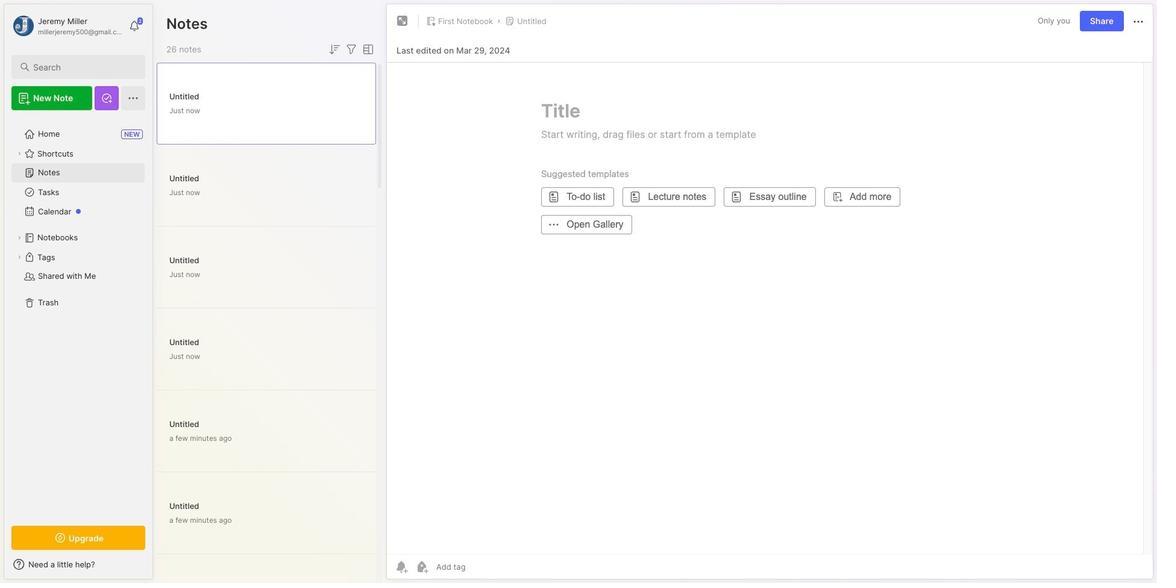 Task type: describe. For each thing, give the bounding box(es) containing it.
expand tags image
[[16, 254, 23, 261]]

more actions image
[[1132, 14, 1146, 29]]

expand note image
[[396, 14, 410, 28]]

Add tag field
[[435, 562, 526, 573]]

note window element
[[386, 4, 1154, 583]]

expand notebooks image
[[16, 235, 23, 242]]

Sort options field
[[327, 42, 342, 57]]

Add filters field
[[344, 42, 359, 57]]

tree inside "main" 'element'
[[4, 118, 153, 515]]



Task type: locate. For each thing, give the bounding box(es) containing it.
click to collapse image
[[152, 561, 161, 576]]

More actions field
[[1132, 13, 1146, 29]]

tree
[[4, 118, 153, 515]]

WHAT'S NEW field
[[4, 555, 153, 575]]

None search field
[[33, 60, 134, 74]]

add a reminder image
[[394, 560, 409, 575]]

Search text field
[[33, 61, 134, 73]]

none search field inside "main" 'element'
[[33, 60, 134, 74]]

main element
[[0, 0, 157, 584]]

add filters image
[[344, 42, 359, 57]]

add tag image
[[415, 560, 429, 575]]

View options field
[[359, 42, 376, 57]]

Account field
[[11, 14, 123, 38]]

Note Editor text field
[[387, 62, 1153, 555]]



Task type: vqa. For each thing, say whether or not it's contained in the screenshot.
the Edit search 'image'
no



